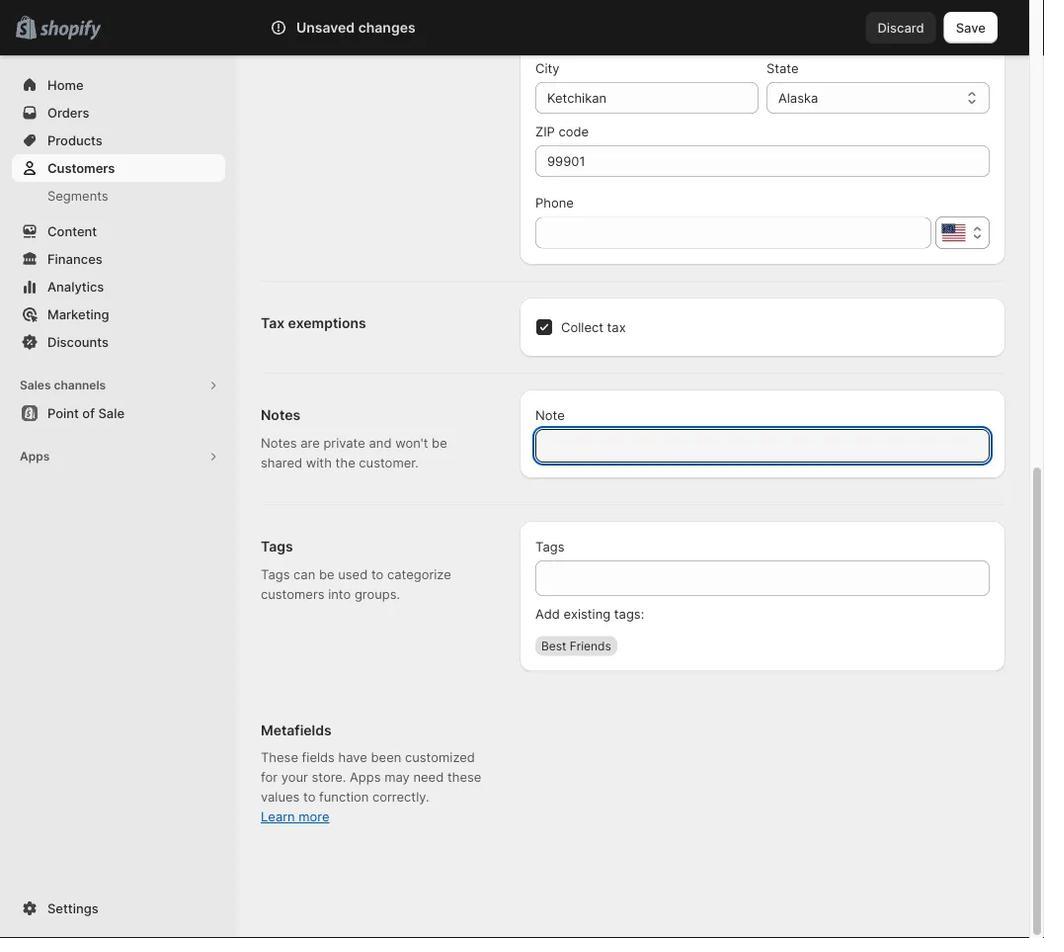 Task type: describe. For each thing, give the bounding box(es) containing it.
orders link
[[12, 99, 225, 127]]

settings link
[[12, 895, 225, 922]]

marketing link
[[12, 300, 225, 328]]

shopify image
[[40, 20, 101, 40]]

united states (+1) image
[[942, 224, 966, 242]]

been
[[371, 750, 402, 766]]

analytics link
[[12, 273, 225, 300]]

shared
[[261, 455, 303, 471]]

best friends
[[542, 639, 612, 653]]

apps inside button
[[20, 449, 50, 464]]

need
[[414, 770, 444, 785]]

to inside these fields have been customized for your store. apps may need these values to function correctly. learn more
[[303, 790, 316, 805]]

finances
[[47, 251, 103, 266]]

tags:
[[615, 606, 645, 622]]

zip
[[536, 124, 555, 139]]

finances link
[[12, 245, 225, 273]]

may
[[385, 770, 410, 785]]

tags can be used to categorize customers into groups.
[[261, 567, 451, 602]]

apps button
[[12, 443, 225, 471]]

changes
[[358, 19, 416, 36]]

products
[[47, 132, 103, 148]]

point of sale
[[47, 405, 125, 421]]

tax
[[607, 320, 626, 335]]

correctly.
[[373, 790, 430, 805]]

unsaved changes
[[297, 19, 416, 36]]

City text field
[[536, 83, 759, 114]]

unsaved
[[297, 19, 355, 36]]

into
[[328, 587, 351, 602]]

notes are private and won't be shared with the customer.
[[261, 435, 448, 471]]

private
[[324, 435, 366, 451]]

add existing tags:
[[536, 606, 645, 622]]

be inside notes are private and won't be shared with the customer.
[[432, 435, 448, 451]]

code
[[559, 124, 589, 139]]

discard button
[[866, 12, 937, 43]]

have
[[339, 750, 368, 766]]

save button
[[945, 12, 998, 43]]

content link
[[12, 217, 225, 245]]

tax exemptions
[[261, 315, 366, 332]]

friends
[[570, 639, 612, 653]]

with
[[306, 455, 332, 471]]

of
[[82, 405, 95, 421]]

home link
[[12, 71, 225, 99]]

and
[[369, 435, 392, 451]]

analytics
[[47, 279, 104, 294]]

used
[[338, 567, 368, 582]]

point of sale link
[[12, 399, 225, 427]]

customers link
[[12, 154, 225, 182]]

phone
[[536, 195, 574, 211]]

are
[[301, 435, 320, 451]]

exemptions
[[288, 315, 366, 332]]

function
[[319, 790, 369, 805]]

Tags field
[[548, 561, 979, 597]]

best friends button
[[536, 637, 618, 656]]

won't
[[396, 435, 428, 451]]

these
[[448, 770, 482, 785]]

metafields
[[261, 722, 332, 739]]

your
[[281, 770, 308, 785]]

be inside tags can be used to categorize customers into groups.
[[319, 567, 335, 582]]

channels
[[54, 378, 106, 392]]



Task type: vqa. For each thing, say whether or not it's contained in the screenshot.
The Shared on the left
yes



Task type: locate. For each thing, give the bounding box(es) containing it.
1 horizontal spatial to
[[372, 567, 384, 582]]

for
[[261, 770, 278, 785]]

sale
[[98, 405, 125, 421]]

add
[[536, 606, 560, 622]]

be right won't
[[432, 435, 448, 451]]

1 horizontal spatial be
[[432, 435, 448, 451]]

Phone text field
[[536, 217, 932, 249]]

1 vertical spatial be
[[319, 567, 335, 582]]

orders
[[47, 105, 89, 120]]

settings
[[47, 900, 99, 916]]

zip code
[[536, 124, 589, 139]]

learn
[[261, 810, 295, 825]]

customers
[[261, 587, 325, 602]]

save
[[957, 20, 986, 35]]

notes for notes are private and won't be shared with the customer.
[[261, 435, 297, 451]]

tags inside tags can be used to categorize customers into groups.
[[261, 567, 290, 582]]

groups.
[[355, 587, 400, 602]]

to up more
[[303, 790, 316, 805]]

0 vertical spatial apps
[[20, 449, 50, 464]]

these fields have been customized for your store. apps may need these values to function correctly. learn more
[[261, 750, 482, 825]]

apps down have at the left bottom of the page
[[350, 770, 381, 785]]

collect tax
[[561, 320, 626, 335]]

fields
[[302, 750, 335, 766]]

tax
[[261, 315, 285, 332]]

tags
[[261, 539, 293, 556], [536, 539, 565, 555], [261, 567, 290, 582]]

customized
[[405, 750, 475, 766]]

more
[[299, 810, 330, 825]]

to inside tags can be used to categorize customers into groups.
[[372, 567, 384, 582]]

ZIP code text field
[[536, 146, 990, 177]]

marketing
[[47, 306, 109, 322]]

alaska
[[779, 90, 819, 106]]

0 horizontal spatial apps
[[20, 449, 50, 464]]

discounts link
[[12, 328, 225, 356]]

discard
[[878, 20, 925, 35]]

categorize
[[387, 567, 451, 582]]

discounts
[[47, 334, 109, 349]]

0 horizontal spatial be
[[319, 567, 335, 582]]

best
[[542, 639, 567, 653]]

the
[[336, 455, 356, 471]]

1 vertical spatial to
[[303, 790, 316, 805]]

to
[[372, 567, 384, 582], [303, 790, 316, 805]]

0 vertical spatial be
[[432, 435, 448, 451]]

note
[[536, 408, 565, 423]]

apps
[[20, 449, 50, 464], [350, 770, 381, 785]]

customers
[[47, 160, 115, 175]]

values
[[261, 790, 300, 805]]

existing
[[564, 606, 611, 622]]

state
[[767, 61, 799, 76]]

customer.
[[359, 455, 419, 471]]

apps inside these fields have been customized for your store. apps may need these values to function correctly. learn more
[[350, 770, 381, 785]]

sales channels button
[[12, 372, 225, 399]]

sales channels
[[20, 378, 106, 392]]

collect
[[561, 320, 604, 335]]

notes
[[261, 407, 301, 424], [261, 435, 297, 451]]

can
[[294, 567, 316, 582]]

point of sale button
[[0, 399, 237, 427]]

search button
[[237, 12, 811, 43]]

sales
[[20, 378, 51, 392]]

2 notes from the top
[[261, 435, 297, 451]]

content
[[47, 223, 97, 239]]

be right can
[[319, 567, 335, 582]]

0 vertical spatial notes
[[261, 407, 301, 424]]

notes inside notes are private and won't be shared with the customer.
[[261, 435, 297, 451]]

store.
[[312, 770, 346, 785]]

products link
[[12, 127, 225, 154]]

1 horizontal spatial apps
[[350, 770, 381, 785]]

segments
[[47, 188, 108, 203]]

1 notes from the top
[[261, 407, 301, 424]]

1 vertical spatial notes
[[261, 435, 297, 451]]

home
[[47, 77, 84, 92]]

Note text field
[[536, 429, 990, 463]]

learn more link
[[261, 810, 330, 825]]

segments link
[[12, 182, 225, 210]]

city
[[536, 61, 560, 76]]

notes for notes
[[261, 407, 301, 424]]

0 vertical spatial to
[[372, 567, 384, 582]]

be
[[432, 435, 448, 451], [319, 567, 335, 582]]

search
[[269, 20, 312, 35]]

these
[[261, 750, 298, 766]]

apps down "point"
[[20, 449, 50, 464]]

0 horizontal spatial to
[[303, 790, 316, 805]]

to up groups.
[[372, 567, 384, 582]]

1 vertical spatial apps
[[350, 770, 381, 785]]

point
[[47, 405, 79, 421]]



